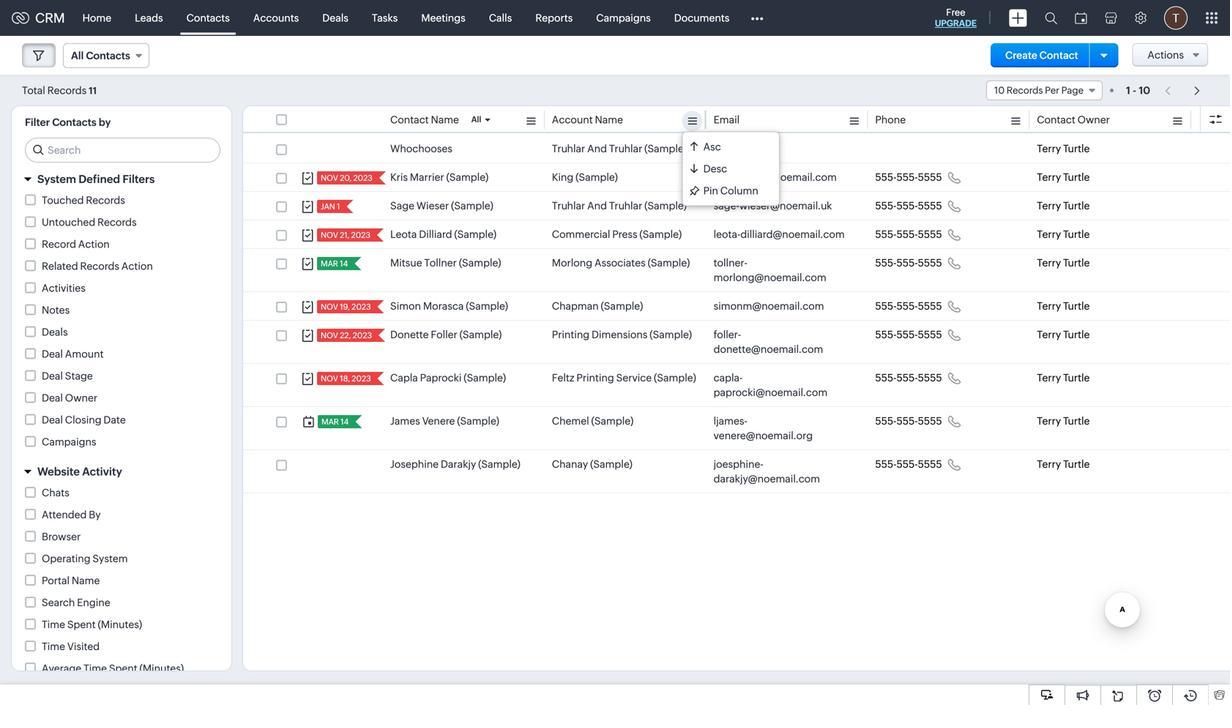 Task type: describe. For each thing, give the bounding box(es) containing it.
whochooses link
[[390, 141, 452, 156]]

owner for deal owner
[[65, 392, 97, 404]]

(sample) up commercial press (sample) link
[[644, 200, 687, 212]]

contact for contact name
[[390, 114, 429, 126]]

accounts link
[[241, 0, 311, 36]]

profile image
[[1164, 6, 1188, 30]]

website
[[37, 465, 80, 478]]

chapman (sample) link
[[552, 299, 643, 313]]

10 inside field
[[994, 85, 1005, 96]]

deal for deal amount
[[42, 348, 63, 360]]

5555 for krismarrier@noemail.com
[[918, 171, 942, 183]]

555-555-5555 for joesphine- darakjy@noemail.com
[[875, 458, 942, 470]]

all contacts
[[71, 50, 130, 62]]

system defined filters button
[[12, 166, 231, 192]]

account
[[552, 114, 593, 126]]

contact name
[[390, 114, 459, 126]]

tollner-
[[714, 257, 747, 269]]

column
[[720, 185, 758, 197]]

chemel
[[552, 415, 589, 427]]

18,
[[340, 374, 350, 383]]

1 terry from the top
[[1037, 143, 1061, 154]]

truhlar up king
[[552, 143, 585, 154]]

darakjy@noemail.com
[[714, 473, 820, 485]]

name for contact name
[[431, 114, 459, 126]]

and for whochooses
[[587, 143, 607, 154]]

5555 for simonm@noemail.com
[[918, 300, 942, 312]]

contacts for filter contacts by
[[52, 116, 96, 128]]

documents
[[674, 12, 730, 24]]

name for account name
[[595, 114, 623, 126]]

create contact
[[1005, 49, 1078, 61]]

attended by
[[42, 509, 101, 521]]

2 terry from the top
[[1037, 171, 1061, 183]]

search image
[[1045, 12, 1057, 24]]

mar 14 link for mitsue
[[317, 257, 349, 270]]

nov 20, 2023 link
[[317, 171, 374, 185]]

terry turtle for venere@noemail.org
[[1037, 415, 1090, 427]]

kris
[[390, 171, 408, 183]]

1 terry turtle from the top
[[1037, 143, 1090, 154]]

jan
[[321, 202, 335, 211]]

sage-wieser@noemail.uk
[[714, 200, 832, 212]]

time for time spent (minutes)
[[42, 619, 65, 630]]

(sample) right dimensions on the top of page
[[650, 329, 692, 340]]

2023 for donette
[[353, 331, 372, 340]]

5555 for capla- paprocki@noemail.com
[[918, 372, 942, 384]]

deal for deal closing date
[[42, 414, 63, 426]]

19,
[[340, 302, 350, 312]]

logo image
[[12, 12, 29, 24]]

0 horizontal spatial action
[[78, 238, 110, 250]]

chapman (sample)
[[552, 300, 643, 312]]

jan 1 link
[[317, 200, 341, 213]]

5555 for foller- donette@noemail.com
[[918, 329, 942, 340]]

joesphine-
[[714, 458, 763, 470]]

turtle for donette@noemail.com
[[1063, 329, 1090, 340]]

leota dilliard (sample) link
[[390, 227, 496, 242]]

1 horizontal spatial campaigns
[[596, 12, 651, 24]]

kris marrier (sample)
[[390, 171, 488, 183]]

mar for james venere (sample)
[[321, 417, 339, 426]]

2 turtle from the top
[[1063, 171, 1090, 183]]

search element
[[1036, 0, 1066, 36]]

terry turtle for morlong@noemail.com
[[1037, 257, 1090, 269]]

amount
[[65, 348, 104, 360]]

simonm@noemail.com
[[714, 300, 824, 312]]

truhlar and truhlar (sample) for sage wieser (sample)
[[552, 200, 687, 212]]

chats
[[42, 487, 69, 499]]

(sample) right dilliard
[[454, 228, 496, 240]]

create menu element
[[1000, 0, 1036, 36]]

terry turtle for wieser@noemail.uk
[[1037, 200, 1090, 212]]

(sample) right chanay at bottom
[[590, 458, 632, 470]]

mar 14 link for james
[[318, 415, 350, 428]]

desc
[[703, 163, 727, 175]]

0 vertical spatial (minutes)
[[98, 619, 142, 630]]

terry for paprocki@noemail.com
[[1037, 372, 1061, 384]]

system inside dropdown button
[[37, 173, 76, 186]]

total records 11
[[22, 85, 97, 96]]

tasks
[[372, 12, 398, 24]]

tollner- morlong@noemail.com link
[[714, 256, 846, 285]]

average time spent (minutes)
[[42, 663, 184, 674]]

(sample) right king
[[576, 171, 618, 183]]

chanay (sample) link
[[552, 457, 632, 472]]

crm link
[[12, 10, 65, 25]]

terry for donette@noemail.com
[[1037, 329, 1061, 340]]

6 terry turtle from the top
[[1037, 300, 1090, 312]]

filters
[[123, 173, 155, 186]]

create contact button
[[991, 43, 1093, 67]]

1 horizontal spatial 10
[[1139, 85, 1150, 96]]

terry for wieser@noemail.uk
[[1037, 200, 1061, 212]]

browser
[[42, 531, 81, 543]]

capla
[[390, 372, 418, 384]]

tollner
[[424, 257, 457, 269]]

sage
[[390, 200, 414, 212]]

terry turtle for donette@noemail.com
[[1037, 329, 1090, 340]]

555-555-5555 for sage-wieser@noemail.uk
[[875, 200, 942, 212]]

sage wieser (sample)
[[390, 200, 493, 212]]

simon morasca (sample) link
[[390, 299, 508, 313]]

donette foller (sample) link
[[390, 327, 502, 342]]

foller
[[431, 329, 457, 340]]

chanay
[[552, 458, 588, 470]]

accounts
[[253, 12, 299, 24]]

activity
[[82, 465, 122, 478]]

nov for donette foller (sample)
[[321, 331, 338, 340]]

free upgrade
[[935, 7, 977, 28]]

nov for simon morasca (sample)
[[321, 302, 338, 312]]

(sample) right associates
[[648, 257, 690, 269]]

5555 for tollner- morlong@noemail.com
[[918, 257, 942, 269]]

reports
[[535, 12, 573, 24]]

1 vertical spatial 1
[[337, 202, 340, 211]]

create
[[1005, 49, 1037, 61]]

leota-
[[714, 228, 740, 240]]

deal for deal stage
[[42, 370, 63, 382]]

terry turtle for dilliard@noemail.com
[[1037, 228, 1090, 240]]

555-555-5555 for tollner- morlong@noemail.com
[[875, 257, 942, 269]]

venere
[[422, 415, 455, 427]]

leota-dilliard@noemail.com
[[714, 228, 845, 240]]

name for portal name
[[72, 575, 100, 586]]

leota dilliard (sample)
[[390, 228, 496, 240]]

all for all
[[471, 115, 481, 124]]

free
[[946, 7, 965, 18]]

5555 for ljames- venere@noemail.org
[[918, 415, 942, 427]]

555-555-5555 for ljames- venere@noemail.org
[[875, 415, 942, 427]]

ljames- venere@noemail.org
[[714, 415, 813, 441]]

mitsue
[[390, 257, 422, 269]]

0 vertical spatial printing
[[552, 329, 590, 340]]

0 vertical spatial spent
[[67, 619, 96, 630]]

date
[[104, 414, 126, 426]]

terry for darakjy@noemail.com
[[1037, 458, 1061, 470]]

portal name
[[42, 575, 100, 586]]

555-555-5555 for capla- paprocki@noemail.com
[[875, 372, 942, 384]]

truhlar and truhlar (sample) link for whochooses
[[552, 141, 687, 156]]

terry for venere@noemail.org
[[1037, 415, 1061, 427]]

terry turtle for paprocki@noemail.com
[[1037, 372, 1090, 384]]

paprocki
[[420, 372, 462, 384]]

truhlar and truhlar (sample) link for sage wieser (sample)
[[552, 198, 687, 213]]

1 vertical spatial deals
[[42, 326, 68, 338]]

2023 for kris
[[353, 174, 373, 183]]

nov 18, 2023 link
[[317, 372, 372, 385]]

associates
[[594, 257, 646, 269]]

joesphine- darakjy@noemail.com
[[714, 458, 820, 485]]

meetings
[[421, 12, 465, 24]]

555-555-5555 for simonm@noemail.com
[[875, 300, 942, 312]]

pin column
[[703, 185, 758, 197]]

turtle for wieser@noemail.uk
[[1063, 200, 1090, 212]]

(sample) right press
[[639, 228, 682, 240]]

14 for mitsue
[[340, 259, 348, 268]]

operating system
[[42, 553, 128, 564]]

whochooses
[[390, 143, 452, 154]]

and for sage wieser (sample)
[[587, 200, 607, 212]]

foller- donette@noemail.com link
[[714, 327, 846, 357]]

nov 18, 2023
[[321, 374, 371, 383]]



Task type: locate. For each thing, give the bounding box(es) containing it.
0 vertical spatial mar
[[321, 259, 338, 268]]

2 deal from the top
[[42, 370, 63, 382]]

(sample) right chemel
[[591, 415, 633, 427]]

2 terry turtle from the top
[[1037, 171, 1090, 183]]

truhlar and truhlar (sample) down the account name
[[552, 143, 687, 154]]

1 vertical spatial truhlar and truhlar (sample)
[[552, 200, 687, 212]]

mar 14 down 21,
[[321, 259, 348, 268]]

0 horizontal spatial system
[[37, 173, 76, 186]]

deal down deal owner
[[42, 414, 63, 426]]

nov for leota dilliard (sample)
[[321, 231, 338, 240]]

dilliard@noemail.com
[[740, 228, 845, 240]]

pin
[[703, 185, 718, 197]]

deal down deal stage
[[42, 392, 63, 404]]

3 deal from the top
[[42, 392, 63, 404]]

2 555-555-5555 from the top
[[875, 200, 942, 212]]

1 vertical spatial mar
[[321, 417, 339, 426]]

(sample) right venere
[[457, 415, 499, 427]]

name right account
[[595, 114, 623, 126]]

campaigns
[[596, 12, 651, 24], [42, 436, 96, 448]]

system up touched
[[37, 173, 76, 186]]

create menu image
[[1009, 9, 1027, 27]]

name up whochooses link
[[431, 114, 459, 126]]

0 vertical spatial mar 14
[[321, 259, 348, 268]]

8 555-555-5555 from the top
[[875, 415, 942, 427]]

time up average
[[42, 641, 65, 652]]

operating
[[42, 553, 90, 564]]

name
[[431, 114, 459, 126], [595, 114, 623, 126], [72, 575, 100, 586]]

1 turtle from the top
[[1063, 143, 1090, 154]]

mar down nov 18, 2023 link
[[321, 417, 339, 426]]

records left 11
[[47, 85, 87, 96]]

0 vertical spatial all
[[71, 50, 84, 62]]

time visited
[[42, 641, 100, 652]]

records for 10
[[1007, 85, 1043, 96]]

nov 22, 2023
[[321, 331, 372, 340]]

5555
[[918, 171, 942, 183], [918, 200, 942, 212], [918, 228, 942, 240], [918, 257, 942, 269], [918, 300, 942, 312], [918, 329, 942, 340], [918, 372, 942, 384], [918, 415, 942, 427], [918, 458, 942, 470]]

9 555-555-5555 from the top
[[875, 458, 942, 470]]

2 truhlar and truhlar (sample) from the top
[[552, 200, 687, 212]]

0 vertical spatial system
[[37, 173, 76, 186]]

contact up whochooses link
[[390, 114, 429, 126]]

commercial
[[552, 228, 610, 240]]

website activity
[[37, 465, 122, 478]]

owner down page
[[1077, 114, 1110, 126]]

mar 14 link down 21,
[[317, 257, 349, 270]]

contact inside button
[[1039, 49, 1078, 61]]

joesphine- darakjy@noemail.com link
[[714, 457, 846, 486]]

campaigns right reports
[[596, 12, 651, 24]]

9 terry from the top
[[1037, 415, 1061, 427]]

14 down 21,
[[340, 259, 348, 268]]

5 turtle from the top
[[1063, 257, 1090, 269]]

0 horizontal spatial campaigns
[[42, 436, 96, 448]]

wieser
[[416, 200, 449, 212]]

truhlar and truhlar (sample) link up commercial press (sample) link
[[552, 198, 687, 213]]

mar down the nov 21, 2023 link
[[321, 259, 338, 268]]

0 horizontal spatial all
[[71, 50, 84, 62]]

turtle for morlong@noemail.com
[[1063, 257, 1090, 269]]

truhlar and truhlar (sample) for whochooses
[[552, 143, 687, 154]]

1 vertical spatial truhlar and truhlar (sample) link
[[552, 198, 687, 213]]

defined
[[79, 173, 120, 186]]

phone
[[875, 114, 906, 126]]

jan 1
[[321, 202, 340, 211]]

1 vertical spatial system
[[93, 553, 128, 564]]

feltz
[[552, 372, 574, 384]]

0 vertical spatial truhlar and truhlar (sample)
[[552, 143, 687, 154]]

nov inside 'link'
[[321, 174, 338, 183]]

owner for contact owner
[[1077, 114, 1110, 126]]

system right operating
[[93, 553, 128, 564]]

leota-dilliard@noemail.com link
[[714, 227, 845, 242]]

3 555-555-5555 from the top
[[875, 228, 942, 240]]

chemel (sample) link
[[552, 414, 633, 428]]

asc
[[703, 141, 721, 153]]

turtle for paprocki@noemail.com
[[1063, 372, 1090, 384]]

nov left 20,
[[321, 174, 338, 183]]

(sample) left asc
[[644, 143, 687, 154]]

service
[[616, 372, 652, 384]]

mar 14 link down 18,
[[318, 415, 350, 428]]

turtle for darakjy@noemail.com
[[1063, 458, 1090, 470]]

per
[[1045, 85, 1059, 96]]

(minutes)
[[98, 619, 142, 630], [139, 663, 184, 674]]

2023 for capla
[[352, 374, 371, 383]]

total
[[22, 85, 45, 96]]

leads
[[135, 12, 163, 24]]

555-555-5555 for foller- donette@noemail.com
[[875, 329, 942, 340]]

2023 inside 'link'
[[353, 174, 373, 183]]

1 and from the top
[[587, 143, 607, 154]]

mar 14 down 18,
[[321, 417, 349, 426]]

20,
[[340, 174, 352, 183]]

deal amount
[[42, 348, 104, 360]]

1 truhlar and truhlar (sample) link from the top
[[552, 141, 687, 156]]

9 5555 from the top
[[918, 458, 942, 470]]

(sample) right paprocki
[[464, 372, 506, 384]]

2023 right 21,
[[351, 231, 370, 240]]

555-555-5555 for leota-dilliard@noemail.com
[[875, 228, 942, 240]]

14
[[340, 259, 348, 268], [341, 417, 349, 426]]

contacts inside field
[[86, 50, 130, 62]]

4 turtle from the top
[[1063, 228, 1090, 240]]

8 terry from the top
[[1037, 372, 1061, 384]]

venere@noemail.org
[[714, 430, 813, 441]]

terry turtle for darakjy@noemail.com
[[1037, 458, 1090, 470]]

2023 right the 19,
[[352, 302, 371, 312]]

Other Modules field
[[741, 6, 773, 30]]

5555 for sage-wieser@noemail.uk
[[918, 200, 942, 212]]

donette@noemail.com
[[714, 343, 823, 355]]

printing right feltz
[[577, 372, 614, 384]]

owner up closing
[[65, 392, 97, 404]]

deal left stage
[[42, 370, 63, 382]]

owner
[[1077, 114, 1110, 126], [65, 392, 97, 404]]

1 vertical spatial (minutes)
[[139, 663, 184, 674]]

contact up per
[[1039, 49, 1078, 61]]

time down visited
[[83, 663, 107, 674]]

truhlar and truhlar (sample) link
[[552, 141, 687, 156], [552, 198, 687, 213]]

turtle for dilliard@noemail.com
[[1063, 228, 1090, 240]]

(sample) up printing dimensions (sample) link
[[601, 300, 643, 312]]

terry for morlong@noemail.com
[[1037, 257, 1061, 269]]

0 vertical spatial truhlar and truhlar (sample) link
[[552, 141, 687, 156]]

2 vertical spatial time
[[83, 663, 107, 674]]

7 terry from the top
[[1037, 329, 1061, 340]]

nov left 18,
[[321, 374, 338, 383]]

deal up deal stage
[[42, 348, 63, 360]]

0 vertical spatial time
[[42, 619, 65, 630]]

records for untouched
[[97, 216, 137, 228]]

10 left per
[[994, 85, 1005, 96]]

3 5555 from the top
[[918, 228, 942, 240]]

crm
[[35, 10, 65, 25]]

mar 14 for james venere (sample)
[[321, 417, 349, 426]]

deals down notes
[[42, 326, 68, 338]]

1 vertical spatial contacts
[[86, 50, 130, 62]]

by
[[99, 116, 111, 128]]

notes
[[42, 304, 70, 316]]

truhlar down the account name
[[609, 143, 642, 154]]

14 for james
[[341, 417, 349, 426]]

touched records
[[42, 194, 125, 206]]

all for all contacts
[[71, 50, 84, 62]]

contacts up 11
[[86, 50, 130, 62]]

(sample) up sage wieser (sample) link
[[446, 171, 488, 183]]

records down the record action
[[80, 260, 119, 272]]

truhlar down king
[[552, 200, 585, 212]]

10 terry from the top
[[1037, 458, 1061, 470]]

time for time visited
[[42, 641, 65, 652]]

10 turtle from the top
[[1063, 458, 1090, 470]]

all inside field
[[71, 50, 84, 62]]

8 terry turtle from the top
[[1037, 372, 1090, 384]]

2 nov from the top
[[321, 231, 338, 240]]

action up related records action
[[78, 238, 110, 250]]

name down operating system
[[72, 575, 100, 586]]

7 turtle from the top
[[1063, 329, 1090, 340]]

1 truhlar and truhlar (sample) from the top
[[552, 143, 687, 154]]

contacts for all contacts
[[86, 50, 130, 62]]

0 vertical spatial deals
[[322, 12, 348, 24]]

spent up visited
[[67, 619, 96, 630]]

8 5555 from the top
[[918, 415, 942, 427]]

untouched
[[42, 216, 95, 228]]

reports link
[[524, 0, 584, 36]]

by
[[89, 509, 101, 521]]

donette foller (sample)
[[390, 329, 502, 340]]

1 horizontal spatial 1
[[1126, 85, 1130, 96]]

4 5555 from the top
[[918, 257, 942, 269]]

(sample) right 'foller'
[[460, 329, 502, 340]]

1 horizontal spatial name
[[431, 114, 459, 126]]

0 horizontal spatial deals
[[42, 326, 68, 338]]

nov left 21,
[[321, 231, 338, 240]]

6 terry from the top
[[1037, 300, 1061, 312]]

1 vertical spatial mar 14 link
[[318, 415, 350, 428]]

1 vertical spatial mar 14
[[321, 417, 349, 426]]

7 terry turtle from the top
[[1037, 329, 1090, 340]]

1 horizontal spatial deals
[[322, 12, 348, 24]]

deals left tasks link
[[322, 12, 348, 24]]

sage wieser (sample) link
[[390, 198, 493, 213]]

1 vertical spatial all
[[471, 115, 481, 124]]

5555 for joesphine- darakjy@noemail.com
[[918, 458, 942, 470]]

5 5555 from the top
[[918, 300, 942, 312]]

7 5555 from the top
[[918, 372, 942, 384]]

tasks link
[[360, 0, 409, 36]]

1 vertical spatial time
[[42, 641, 65, 652]]

darakjy
[[441, 458, 476, 470]]

printing dimensions (sample)
[[552, 329, 692, 340]]

14 down 18,
[[341, 417, 349, 426]]

mar for mitsue tollner (sample)
[[321, 259, 338, 268]]

1 vertical spatial campaigns
[[42, 436, 96, 448]]

-
[[1133, 85, 1136, 96]]

morlong associates (sample)
[[552, 257, 690, 269]]

1 vertical spatial action
[[121, 260, 153, 272]]

truhlar and truhlar (sample) link down the account name
[[552, 141, 687, 156]]

10 Records Per Page field
[[986, 81, 1103, 100]]

printing dimensions (sample) link
[[552, 327, 692, 342]]

1 - 10
[[1126, 85, 1150, 96]]

contacts left by on the top
[[52, 116, 96, 128]]

(sample) right tollner
[[459, 257, 501, 269]]

1 vertical spatial 14
[[341, 417, 349, 426]]

campaigns link
[[584, 0, 662, 36]]

turtle for venere@noemail.org
[[1063, 415, 1090, 427]]

6 555-555-5555 from the top
[[875, 329, 942, 340]]

10 terry turtle from the top
[[1037, 458, 1090, 470]]

10 right - at top right
[[1139, 85, 1150, 96]]

campaigns down closing
[[42, 436, 96, 448]]

(sample) right service
[[654, 372, 696, 384]]

terry for dilliard@noemail.com
[[1037, 228, 1061, 240]]

josephine darakjy (sample) link
[[390, 457, 520, 472]]

(sample) right darakjy
[[478, 458, 520, 470]]

0 vertical spatial campaigns
[[596, 12, 651, 24]]

11
[[89, 85, 97, 96]]

krismarrier@noemail.com
[[714, 171, 837, 183]]

2023 for leota
[[351, 231, 370, 240]]

contacts inside "link"
[[186, 12, 230, 24]]

0 vertical spatial and
[[587, 143, 607, 154]]

king (sample)
[[552, 171, 618, 183]]

1 horizontal spatial spent
[[109, 663, 137, 674]]

sage-wieser@noemail.uk link
[[714, 198, 832, 213]]

dilliard
[[419, 228, 452, 240]]

action down the 'untouched records'
[[121, 260, 153, 272]]

4 555-555-5555 from the top
[[875, 257, 942, 269]]

(sample) right wieser
[[451, 200, 493, 212]]

1 horizontal spatial system
[[93, 553, 128, 564]]

deal closing date
[[42, 414, 126, 426]]

1 vertical spatial spent
[[109, 663, 137, 674]]

tollner- morlong@noemail.com
[[714, 257, 826, 283]]

555-555-5555 for krismarrier@noemail.com
[[875, 171, 942, 183]]

4 terry from the top
[[1037, 228, 1061, 240]]

time down search
[[42, 619, 65, 630]]

and down king (sample)
[[587, 200, 607, 212]]

0 vertical spatial contacts
[[186, 12, 230, 24]]

8 turtle from the top
[[1063, 372, 1090, 384]]

0 vertical spatial mar 14 link
[[317, 257, 349, 270]]

capla- paprocki@noemail.com link
[[714, 370, 846, 400]]

0 horizontal spatial 10
[[994, 85, 1005, 96]]

1 horizontal spatial owner
[[1077, 114, 1110, 126]]

7 555-555-5555 from the top
[[875, 372, 942, 384]]

records inside field
[[1007, 85, 1043, 96]]

2023 right 20,
[[353, 174, 373, 183]]

1 vertical spatial owner
[[65, 392, 97, 404]]

0 vertical spatial 1
[[1126, 85, 1130, 96]]

nov 19, 2023
[[321, 302, 371, 312]]

nov left 22,
[[321, 331, 338, 340]]

simon
[[390, 300, 421, 312]]

9 turtle from the top
[[1063, 415, 1090, 427]]

3 turtle from the top
[[1063, 200, 1090, 212]]

3 terry turtle from the top
[[1037, 200, 1090, 212]]

contact owner
[[1037, 114, 1110, 126]]

search
[[42, 597, 75, 608]]

6 5555 from the top
[[918, 329, 942, 340]]

1 horizontal spatial action
[[121, 260, 153, 272]]

0 vertical spatial action
[[78, 238, 110, 250]]

actions
[[1148, 49, 1184, 61]]

3 terry from the top
[[1037, 200, 1061, 212]]

1 nov from the top
[[321, 174, 338, 183]]

records down touched records
[[97, 216, 137, 228]]

donette
[[390, 329, 429, 340]]

2023 right 18,
[[352, 374, 371, 383]]

5555 for leota-dilliard@noemail.com
[[918, 228, 942, 240]]

contact for contact owner
[[1037, 114, 1075, 126]]

2023 right 22,
[[353, 331, 372, 340]]

contacts right leads
[[186, 12, 230, 24]]

james
[[390, 415, 420, 427]]

0 horizontal spatial 1
[[337, 202, 340, 211]]

all up total records 11
[[71, 50, 84, 62]]

nov left the 19,
[[321, 302, 338, 312]]

all right contact name
[[471, 115, 481, 124]]

2 horizontal spatial name
[[595, 114, 623, 126]]

attended
[[42, 509, 87, 521]]

records left per
[[1007, 85, 1043, 96]]

related
[[42, 260, 78, 272]]

2 truhlar and truhlar (sample) link from the top
[[552, 198, 687, 213]]

profile element
[[1155, 0, 1196, 36]]

2023 for simon
[[352, 302, 371, 312]]

4 deal from the top
[[42, 414, 63, 426]]

2 vertical spatial contacts
[[52, 116, 96, 128]]

nov for kris marrier (sample)
[[321, 174, 338, 183]]

calendar image
[[1075, 12, 1087, 24]]

5 terry turtle from the top
[[1037, 257, 1090, 269]]

spent
[[67, 619, 96, 630], [109, 663, 137, 674]]

2 and from the top
[[587, 200, 607, 212]]

5 555-555-5555 from the top
[[875, 300, 942, 312]]

1 vertical spatial and
[[587, 200, 607, 212]]

nov for capla paprocki (sample)
[[321, 374, 338, 383]]

0 vertical spatial owner
[[1077, 114, 1110, 126]]

records for total
[[47, 85, 87, 96]]

row group containing whochooses
[[243, 135, 1230, 493]]

0 horizontal spatial spent
[[67, 619, 96, 630]]

chemel (sample)
[[552, 415, 633, 427]]

2 5555 from the top
[[918, 200, 942, 212]]

9 terry turtle from the top
[[1037, 415, 1090, 427]]

row group
[[243, 135, 1230, 493]]

account name
[[552, 114, 623, 126]]

5 nov from the top
[[321, 374, 338, 383]]

4 nov from the top
[[321, 331, 338, 340]]

3 nov from the top
[[321, 302, 338, 312]]

(sample)
[[644, 143, 687, 154], [446, 171, 488, 183], [576, 171, 618, 183], [451, 200, 493, 212], [644, 200, 687, 212], [454, 228, 496, 240], [639, 228, 682, 240], [459, 257, 501, 269], [648, 257, 690, 269], [466, 300, 508, 312], [601, 300, 643, 312], [460, 329, 502, 340], [650, 329, 692, 340], [464, 372, 506, 384], [654, 372, 696, 384], [457, 415, 499, 427], [591, 415, 633, 427], [478, 458, 520, 470], [590, 458, 632, 470]]

All Contacts field
[[63, 43, 149, 68]]

untouched records
[[42, 216, 137, 228]]

1 555-555-5555 from the top
[[875, 171, 942, 183]]

1 horizontal spatial all
[[471, 115, 481, 124]]

capla paprocki (sample) link
[[390, 370, 506, 385]]

records for related
[[80, 260, 119, 272]]

(sample) right morasca
[[466, 300, 508, 312]]

1 right the jan
[[337, 202, 340, 211]]

1 5555 from the top
[[918, 171, 942, 183]]

1 left - at top right
[[1126, 85, 1130, 96]]

0 horizontal spatial name
[[72, 575, 100, 586]]

deal for deal owner
[[42, 392, 63, 404]]

and down the account name
[[587, 143, 607, 154]]

home
[[82, 12, 111, 24]]

website activity button
[[12, 459, 231, 485]]

nov 19, 2023 link
[[317, 300, 372, 313]]

0 horizontal spatial owner
[[65, 392, 97, 404]]

records down defined
[[86, 194, 125, 206]]

printing down chapman
[[552, 329, 590, 340]]

ljames- venere@noemail.org link
[[714, 414, 846, 443]]

0 vertical spatial 14
[[340, 259, 348, 268]]

records for touched
[[86, 194, 125, 206]]

josephine
[[390, 458, 439, 470]]

Search text field
[[26, 138, 220, 162]]

deal stage
[[42, 370, 93, 382]]

spent down time spent (minutes)
[[109, 663, 137, 674]]

mar 14 for mitsue tollner (sample)
[[321, 259, 348, 268]]

4 terry turtle from the top
[[1037, 228, 1090, 240]]

truhlar and truhlar (sample) up commercial press (sample) link
[[552, 200, 687, 212]]

contact down per
[[1037, 114, 1075, 126]]

truhlar up press
[[609, 200, 642, 212]]

5 terry from the top
[[1037, 257, 1061, 269]]

1 vertical spatial printing
[[577, 372, 614, 384]]

6 turtle from the top
[[1063, 300, 1090, 312]]

josephine darakjy (sample)
[[390, 458, 520, 470]]

1 deal from the top
[[42, 348, 63, 360]]



Task type: vqa. For each thing, say whether or not it's contained in the screenshot.
Products link
no



